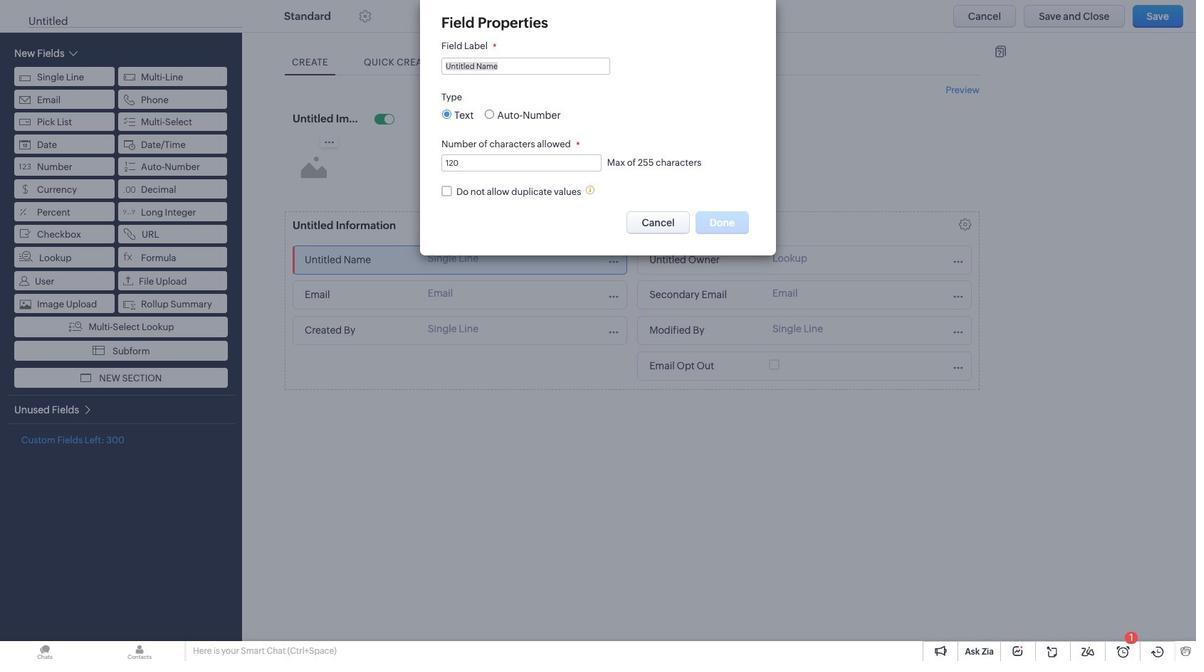Task type: describe. For each thing, give the bounding box(es) containing it.
contacts image
[[95, 642, 184, 662]]



Task type: vqa. For each thing, say whether or not it's contained in the screenshot.
contacts IMAGE
yes



Task type: locate. For each thing, give the bounding box(es) containing it.
None radio
[[442, 110, 451, 119], [485, 110, 494, 119], [442, 110, 451, 119], [485, 110, 494, 119]]

chats image
[[0, 642, 90, 662]]

None text field
[[442, 58, 610, 75], [301, 251, 417, 270], [645, 251, 762, 270], [645, 286, 762, 305], [301, 321, 417, 340], [645, 321, 762, 340], [645, 357, 738, 376], [442, 58, 610, 75], [301, 251, 417, 270], [645, 251, 762, 270], [645, 286, 762, 305], [301, 321, 417, 340], [645, 321, 762, 340], [645, 357, 738, 376]]

None button
[[953, 5, 1016, 28], [1024, 5, 1125, 28], [1133, 5, 1184, 28], [627, 212, 690, 234], [953, 5, 1016, 28], [1024, 5, 1125, 28], [1133, 5, 1184, 28], [627, 212, 690, 234]]

None text field
[[289, 109, 360, 128], [442, 155, 602, 172], [289, 216, 432, 235], [301, 286, 417, 305], [289, 109, 360, 128], [442, 155, 602, 172], [289, 216, 432, 235], [301, 286, 417, 305]]



